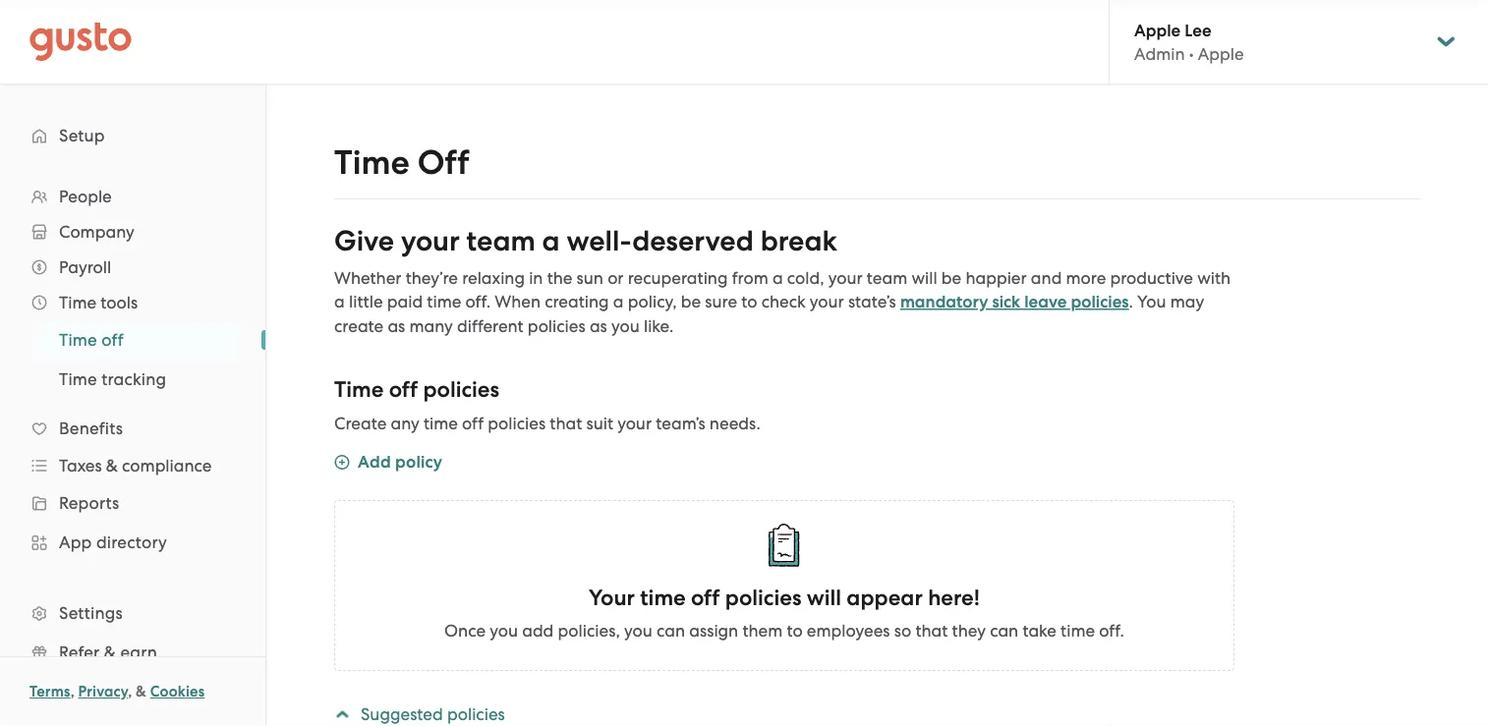 Task type: vqa. For each thing, say whether or not it's contained in the screenshot.
period in DO YOUR EMPLOYEES GO THROUGH A WAITING PERIOD BEFORE THEY CAN REQUEST TIME OFF? IF YOU SELECT YES, NEW EMPLOYEES WON'T BE ABLE TO REQUEST TIME OFF DURING THEIR WAITING PERIOD, BUT THEY WILL CONTINUE TO ACCRUE HOURS.
no



Task type: describe. For each thing, give the bounding box(es) containing it.
cold,
[[787, 268, 825, 288]]

mandatory sick leave policies link
[[901, 292, 1130, 312]]

privacy link
[[78, 683, 128, 701]]

once you add policies, you can assign them to employees so that they can take time off.
[[445, 622, 1125, 641]]

a up the on the left
[[542, 224, 560, 258]]

people
[[59, 187, 112, 207]]

people button
[[20, 179, 246, 214]]

time off link
[[35, 323, 246, 358]]

team inside the whether they're relaxing in the sun or recuperating from a cold, your team will be happier and more productive with a little paid time off. when creating a policy, be sure to check your state's
[[867, 268, 908, 288]]

well-
[[567, 224, 632, 258]]

.
[[1130, 292, 1134, 312]]

time tools
[[59, 293, 138, 313]]

a down or
[[613, 292, 624, 312]]

. you may create as many different policies as you like.
[[334, 292, 1205, 336]]

directory
[[96, 533, 167, 553]]

like.
[[644, 316, 674, 336]]

your right the suit
[[618, 414, 652, 433]]

team's
[[656, 414, 706, 433]]

sick
[[993, 292, 1021, 312]]

policies left the suit
[[488, 414, 546, 433]]

time right take
[[1061, 622, 1096, 641]]

time off
[[59, 330, 124, 350]]

sun
[[577, 268, 604, 288]]

time off policies
[[334, 377, 500, 403]]

compliance
[[122, 456, 212, 476]]

mandatory sick leave policies
[[901, 292, 1130, 312]]

off
[[418, 143, 470, 183]]

time off
[[334, 143, 470, 183]]

any
[[391, 414, 420, 433]]

time for time off
[[59, 330, 97, 350]]

suggested policies
[[361, 705, 505, 725]]

privacy
[[78, 683, 128, 701]]

time for time off policies
[[334, 377, 384, 403]]

suggested
[[361, 705, 443, 725]]

you down 'your'
[[624, 622, 653, 641]]

gusto navigation element
[[0, 85, 266, 727]]

& for compliance
[[106, 456, 118, 476]]

whether they're relaxing in the sun or recuperating from a cold, your team will be happier and more productive with a little paid time off. when creating a policy, be sure to check your state's
[[334, 268, 1231, 312]]

you inside the . you may create as many different policies as you like.
[[612, 316, 640, 336]]

to inside the whether they're relaxing in the sun or recuperating from a cold, your team will be happier and more productive with a little paid time off. when creating a policy, be sure to check your state's
[[742, 292, 758, 312]]

terms , privacy , & cookies
[[30, 683, 205, 701]]

time tools button
[[20, 285, 246, 321]]

time inside the whether they're relaxing in the sun or recuperating from a cold, your team will be happier and more productive with a little paid time off. when creating a policy, be sure to check your state's
[[427, 292, 462, 312]]

relaxing
[[462, 268, 525, 288]]

•
[[1190, 44, 1194, 64]]

assign
[[690, 622, 739, 641]]

productive
[[1111, 268, 1194, 288]]

cookies button
[[150, 681, 205, 704]]

take
[[1023, 622, 1057, 641]]

paid
[[387, 292, 423, 312]]

you
[[1138, 292, 1167, 312]]

create
[[334, 414, 387, 433]]

with
[[1198, 268, 1231, 288]]

1 , from the left
[[70, 683, 75, 701]]

and
[[1031, 268, 1062, 288]]

policies inside the . you may create as many different policies as you like.
[[528, 316, 586, 336]]

off down time off policies
[[462, 414, 484, 433]]

1 horizontal spatial apple
[[1199, 44, 1245, 64]]

app directory link
[[20, 525, 246, 561]]

admin
[[1135, 44, 1186, 64]]

your up state's
[[829, 268, 863, 288]]

setup link
[[20, 118, 246, 153]]

time tracking link
[[35, 362, 246, 397]]

mandatory
[[901, 292, 989, 312]]

2 as from the left
[[590, 316, 608, 336]]

time right any
[[424, 414, 458, 433]]

little
[[349, 292, 383, 312]]

your
[[589, 585, 635, 611]]

leave
[[1025, 292, 1067, 312]]

earn
[[120, 643, 157, 663]]

time for time tracking
[[59, 370, 97, 389]]

off. inside the whether they're relaxing in the sun or recuperating from a cold, your team will be happier and more productive with a little paid time off. when creating a policy, be sure to check your state's
[[466, 292, 491, 312]]

policies up them at the bottom of the page
[[725, 585, 802, 611]]

they're
[[406, 268, 458, 288]]

appear
[[847, 585, 923, 611]]

so
[[895, 622, 912, 641]]

your down cold,
[[810, 292, 844, 312]]

home image
[[30, 22, 132, 61]]

add
[[358, 452, 391, 473]]

recuperating
[[628, 268, 728, 288]]

taxes
[[59, 456, 102, 476]]

company button
[[20, 214, 246, 250]]

refer & earn link
[[20, 635, 246, 671]]

benefits link
[[20, 411, 246, 446]]

your time off policies will appear here!
[[589, 585, 980, 611]]

refer & earn
[[59, 643, 157, 663]]

happier
[[966, 268, 1027, 288]]

2 , from the left
[[128, 683, 132, 701]]

terms
[[30, 683, 70, 701]]



Task type: locate. For each thing, give the bounding box(es) containing it.
& for earn
[[104, 643, 116, 663]]

0 horizontal spatial apple
[[1135, 20, 1181, 40]]

cookies
[[150, 683, 205, 701]]

suggested policies tab
[[331, 691, 1235, 727]]

time for time tools
[[59, 293, 96, 313]]

, left privacy link
[[70, 683, 75, 701]]

will up the employees
[[807, 585, 842, 611]]

app directory
[[59, 533, 167, 553]]

reports link
[[20, 486, 246, 521]]

0 vertical spatial to
[[742, 292, 758, 312]]

time left off
[[334, 143, 410, 183]]

list containing time off
[[0, 321, 266, 399]]

1 horizontal spatial be
[[942, 268, 962, 288]]

0 horizontal spatial that
[[550, 414, 582, 433]]

1 horizontal spatial off.
[[1100, 622, 1125, 641]]

check
[[762, 292, 806, 312]]

policies down more
[[1071, 292, 1130, 312]]

1 can from the left
[[657, 622, 685, 641]]

reports
[[59, 494, 119, 513]]

lee
[[1185, 20, 1212, 40]]

to
[[742, 292, 758, 312], [787, 622, 803, 641]]

1 vertical spatial off.
[[1100, 622, 1125, 641]]

employees
[[807, 622, 891, 641]]

a up check
[[773, 268, 783, 288]]

will
[[912, 268, 938, 288], [807, 585, 842, 611]]

different
[[457, 316, 524, 336]]

to down from
[[742, 292, 758, 312]]

create
[[334, 316, 384, 336]]

add policy
[[358, 452, 443, 473]]

2 can from the left
[[990, 622, 1019, 641]]

settings link
[[20, 596, 246, 631]]

1 vertical spatial to
[[787, 622, 803, 641]]

can left 'assign'
[[657, 622, 685, 641]]

time right 'your'
[[640, 585, 686, 611]]

2 vertical spatial &
[[136, 683, 147, 701]]

as down paid
[[388, 316, 405, 336]]

sure
[[705, 292, 738, 312]]

1 vertical spatial team
[[867, 268, 908, 288]]

time tracking
[[59, 370, 166, 389]]

arrow right image
[[331, 707, 355, 723]]

taxes & compliance
[[59, 456, 212, 476]]

off up 'assign'
[[691, 585, 720, 611]]

company
[[59, 222, 134, 242]]

0 vertical spatial apple
[[1135, 20, 1181, 40]]

payroll button
[[20, 250, 246, 285]]

tools
[[101, 293, 138, 313]]

to right them at the bottom of the page
[[787, 622, 803, 641]]

time down the payroll
[[59, 293, 96, 313]]

time inside "link"
[[59, 370, 97, 389]]

be up mandatory
[[942, 268, 962, 288]]

1 horizontal spatial will
[[912, 268, 938, 288]]

& right taxes
[[106, 456, 118, 476]]

time up create
[[334, 377, 384, 403]]

off. right take
[[1100, 622, 1125, 641]]

terms link
[[30, 683, 70, 701]]

whether
[[334, 268, 402, 288]]

0 vertical spatial team
[[467, 224, 536, 258]]

1 as from the left
[[388, 316, 405, 336]]

add
[[522, 622, 554, 641]]

0 horizontal spatial can
[[657, 622, 685, 641]]

setup
[[59, 126, 105, 146]]

0 horizontal spatial off.
[[466, 292, 491, 312]]

a left little
[[334, 292, 345, 312]]

may
[[1171, 292, 1205, 312]]

when
[[495, 292, 541, 312]]

give your team a well-deserved break
[[334, 224, 838, 258]]

time down time off
[[59, 370, 97, 389]]

your
[[401, 224, 460, 258], [829, 268, 863, 288], [810, 292, 844, 312], [618, 414, 652, 433]]

apple up admin
[[1135, 20, 1181, 40]]

0 horizontal spatial ,
[[70, 683, 75, 701]]

0 horizontal spatial as
[[388, 316, 405, 336]]

will up mandatory
[[912, 268, 938, 288]]

time for time off
[[334, 143, 410, 183]]

1 vertical spatial will
[[807, 585, 842, 611]]

or
[[608, 268, 624, 288]]

0 horizontal spatial will
[[807, 585, 842, 611]]

list
[[0, 179, 266, 727], [0, 321, 266, 399]]

deserved
[[632, 224, 754, 258]]

module__icon___go7vc image
[[334, 455, 350, 471]]

apple
[[1135, 20, 1181, 40], [1199, 44, 1245, 64]]

apple right •
[[1199, 44, 1245, 64]]

1 list from the top
[[0, 179, 266, 727]]

policies down creating
[[528, 316, 586, 336]]

1 horizontal spatial can
[[990, 622, 1019, 641]]

1 vertical spatial apple
[[1199, 44, 1245, 64]]

1 vertical spatial be
[[681, 292, 701, 312]]

that left the suit
[[550, 414, 582, 433]]

0 horizontal spatial be
[[681, 292, 701, 312]]

& left the earn
[[104, 643, 116, 663]]

0 vertical spatial &
[[106, 456, 118, 476]]

time inside dropdown button
[[59, 293, 96, 313]]

off down tools
[[102, 330, 124, 350]]

0 vertical spatial will
[[912, 268, 938, 288]]

the
[[547, 268, 573, 288]]

time down time tools
[[59, 330, 97, 350]]

tracking
[[102, 370, 166, 389]]

off.
[[466, 292, 491, 312], [1100, 622, 1125, 641]]

you left like.
[[612, 316, 640, 336]]

off up any
[[389, 377, 418, 403]]

0 vertical spatial that
[[550, 414, 582, 433]]

many
[[410, 316, 453, 336]]

0 vertical spatial off.
[[466, 292, 491, 312]]

suit
[[587, 414, 614, 433]]

time down they're
[[427, 292, 462, 312]]

here!
[[928, 585, 980, 611]]

1 horizontal spatial team
[[867, 268, 908, 288]]

team up the relaxing
[[467, 224, 536, 258]]

1 horizontal spatial as
[[590, 316, 608, 336]]

will inside the whether they're relaxing in the sun or recuperating from a cold, your team will be happier and more productive with a little paid time off. when creating a policy, be sure to check your state's
[[912, 268, 938, 288]]

& left cookies
[[136, 683, 147, 701]]

break
[[761, 224, 838, 258]]

policies inside tab
[[447, 705, 505, 725]]

apple lee admin • apple
[[1135, 20, 1245, 64]]

them
[[743, 622, 783, 641]]

0 vertical spatial be
[[942, 268, 962, 288]]

, down refer & earn link
[[128, 683, 132, 701]]

2 list from the top
[[0, 321, 266, 399]]

needs.
[[710, 414, 761, 433]]

&
[[106, 456, 118, 476], [104, 643, 116, 663], [136, 683, 147, 701]]

1 horizontal spatial that
[[916, 622, 948, 641]]

list containing people
[[0, 179, 266, 727]]

time
[[334, 143, 410, 183], [59, 293, 96, 313], [59, 330, 97, 350], [59, 370, 97, 389], [334, 377, 384, 403]]

policies right suggested
[[447, 705, 505, 725]]

creating
[[545, 292, 609, 312]]

more
[[1067, 268, 1107, 288]]

a
[[542, 224, 560, 258], [773, 268, 783, 288], [334, 292, 345, 312], [613, 292, 624, 312]]

that right so
[[916, 622, 948, 641]]

once
[[445, 622, 486, 641]]

& inside refer & earn link
[[104, 643, 116, 663]]

1 horizontal spatial ,
[[128, 683, 132, 701]]

refer
[[59, 643, 100, 663]]

you left add
[[490, 622, 518, 641]]

1 horizontal spatial to
[[787, 622, 803, 641]]

can right they
[[990, 622, 1019, 641]]

create any time off policies that suit your team's needs.
[[334, 414, 761, 433]]

policy
[[395, 452, 443, 473]]

benefits
[[59, 419, 123, 439]]

policy,
[[628, 292, 677, 312]]

can
[[657, 622, 685, 641], [990, 622, 1019, 641]]

0 horizontal spatial to
[[742, 292, 758, 312]]

policies down different
[[423, 377, 500, 403]]

off. up different
[[466, 292, 491, 312]]

team
[[467, 224, 536, 258], [867, 268, 908, 288]]

be down recuperating
[[681, 292, 701, 312]]

your up they're
[[401, 224, 460, 258]]

taxes & compliance button
[[20, 448, 246, 484]]

policies,
[[558, 622, 620, 641]]

you
[[612, 316, 640, 336], [490, 622, 518, 641], [624, 622, 653, 641]]

app
[[59, 533, 92, 553]]

state's
[[849, 292, 897, 312]]

payroll
[[59, 258, 111, 277]]

give
[[334, 224, 394, 258]]

as down creating
[[590, 316, 608, 336]]

off inside list
[[102, 330, 124, 350]]

& inside the taxes & compliance dropdown button
[[106, 456, 118, 476]]

1 vertical spatial that
[[916, 622, 948, 641]]

team up state's
[[867, 268, 908, 288]]

1 vertical spatial &
[[104, 643, 116, 663]]

that
[[550, 414, 582, 433], [916, 622, 948, 641]]

0 horizontal spatial team
[[467, 224, 536, 258]]



